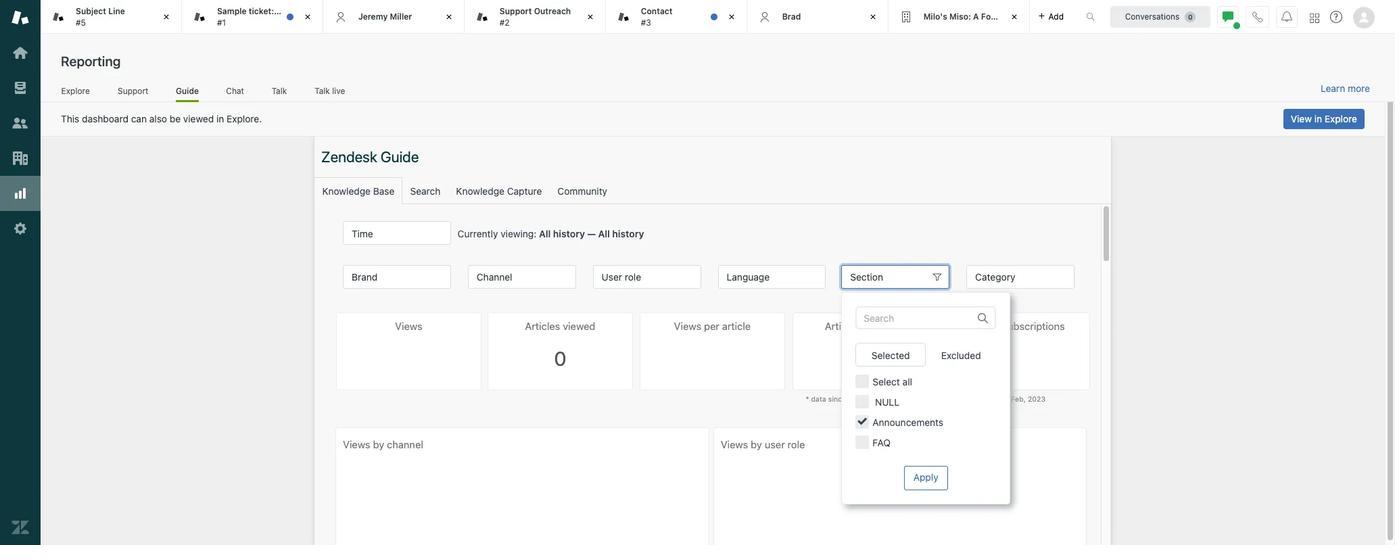 Task type: locate. For each thing, give the bounding box(es) containing it.
in right view
[[1315, 113, 1322, 124]]

close image for jeremy miller
[[442, 10, 456, 24]]

conversations
[[1125, 11, 1180, 21]]

chat link
[[226, 86, 244, 100]]

tab containing support outreach
[[464, 0, 606, 34]]

4 tab from the left
[[606, 0, 747, 34]]

support for support
[[118, 86, 148, 96]]

1 horizontal spatial talk
[[315, 86, 330, 96]]

1 horizontal spatial in
[[1315, 113, 1322, 124]]

learn
[[1321, 83, 1345, 94]]

in right viewed
[[216, 113, 224, 124]]

talk live link
[[314, 86, 346, 100]]

1 close image from the left
[[442, 10, 456, 24]]

#2
[[500, 17, 510, 27]]

0 horizontal spatial explore
[[61, 86, 90, 96]]

foodlez
[[981, 11, 1013, 22]]

view in explore button
[[1284, 109, 1365, 129]]

0 horizontal spatial talk
[[272, 86, 287, 96]]

2 talk from the left
[[315, 86, 330, 96]]

reporting image
[[11, 185, 29, 202]]

close image for milo's miso: a foodlez subsidiary
[[1007, 10, 1021, 24]]

2 tab from the left
[[182, 0, 336, 34]]

this
[[61, 113, 79, 124]]

miso:
[[950, 11, 971, 22]]

close image
[[442, 10, 456, 24], [583, 10, 597, 24], [1007, 10, 1021, 24]]

jeremy
[[358, 11, 388, 22]]

4 close image from the left
[[866, 10, 880, 24]]

support link
[[117, 86, 149, 100]]

explore
[[61, 86, 90, 96], [1325, 113, 1357, 124]]

#3
[[641, 17, 651, 27]]

1 vertical spatial support
[[118, 86, 148, 96]]

tab containing subject line
[[41, 0, 182, 34]]

in
[[216, 113, 224, 124], [1315, 113, 1322, 124]]

subject line #5
[[76, 6, 125, 27]]

get help image
[[1330, 11, 1342, 23]]

sample ticket: meet the ticket #1
[[217, 6, 336, 27]]

1 horizontal spatial explore
[[1325, 113, 1357, 124]]

line
[[108, 6, 125, 16]]

0 horizontal spatial in
[[216, 113, 224, 124]]

organizations image
[[11, 149, 29, 167]]

1 tab from the left
[[41, 0, 182, 34]]

zendesk support image
[[11, 9, 29, 26]]

meet
[[276, 6, 296, 16]]

1 vertical spatial explore
[[1325, 113, 1357, 124]]

talk for talk live
[[315, 86, 330, 96]]

tab containing contact
[[606, 0, 747, 34]]

0 horizontal spatial support
[[118, 86, 148, 96]]

support up #2
[[500, 6, 532, 16]]

contact
[[641, 6, 673, 16]]

close image left milo's on the right top of the page
[[866, 10, 880, 24]]

1 horizontal spatial support
[[500, 6, 532, 16]]

tab containing sample ticket: meet the ticket
[[182, 0, 336, 34]]

2 horizontal spatial close image
[[1007, 10, 1021, 24]]

support inside 'support outreach #2'
[[500, 6, 532, 16]]

close image left add "dropdown button"
[[1007, 10, 1021, 24]]

talk right chat
[[272, 86, 287, 96]]

in inside button
[[1315, 113, 1322, 124]]

explore inside button
[[1325, 113, 1357, 124]]

3 tab from the left
[[464, 0, 606, 34]]

explore.
[[227, 113, 262, 124]]

notifications image
[[1282, 11, 1292, 22]]

tab
[[41, 0, 182, 34], [182, 0, 336, 34], [464, 0, 606, 34], [606, 0, 747, 34]]

be
[[170, 113, 181, 124]]

close image
[[160, 10, 173, 24], [301, 10, 314, 24], [725, 10, 738, 24], [866, 10, 880, 24]]

zendesk image
[[11, 519, 29, 536]]

close image right meet
[[301, 10, 314, 24]]

conversations button
[[1111, 6, 1211, 27]]

support up can
[[118, 86, 148, 96]]

ticket:
[[249, 6, 274, 16]]

views image
[[11, 79, 29, 97]]

close image right the miller
[[442, 10, 456, 24]]

1 talk from the left
[[272, 86, 287, 96]]

jeremy miller tab
[[323, 0, 464, 34]]

guide
[[176, 86, 199, 96]]

learn more link
[[1321, 83, 1370, 95]]

ticket
[[314, 6, 336, 16]]

close image right line
[[160, 10, 173, 24]]

the
[[298, 6, 311, 16]]

1 horizontal spatial close image
[[583, 10, 597, 24]]

explore up this
[[61, 86, 90, 96]]

milo's
[[924, 11, 947, 22]]

2 close image from the left
[[301, 10, 314, 24]]

talk
[[272, 86, 287, 96], [315, 86, 330, 96]]

3 close image from the left
[[1007, 10, 1021, 24]]

close image inside "milo's miso: a foodlez subsidiary" tab
[[1007, 10, 1021, 24]]

close image inside jeremy miller tab
[[442, 10, 456, 24]]

1 in from the left
[[216, 113, 224, 124]]

close image right outreach
[[583, 10, 597, 24]]

support
[[500, 6, 532, 16], [118, 86, 148, 96]]

0 horizontal spatial close image
[[442, 10, 456, 24]]

brad
[[782, 11, 801, 22]]

brad tab
[[747, 0, 888, 34]]

talk left live
[[315, 86, 330, 96]]

2 in from the left
[[1315, 113, 1322, 124]]

subject
[[76, 6, 106, 16]]

close image inside brad tab
[[866, 10, 880, 24]]

0 vertical spatial support
[[500, 6, 532, 16]]

explore down learn more "link"
[[1325, 113, 1357, 124]]

add button
[[1030, 0, 1072, 33]]

learn more
[[1321, 83, 1370, 94]]

0 vertical spatial explore
[[61, 86, 90, 96]]

close image left brad at the top right of page
[[725, 10, 738, 24]]

subsidiary
[[1015, 11, 1057, 22]]



Task type: describe. For each thing, give the bounding box(es) containing it.
a
[[973, 11, 979, 22]]

support for support outreach #2
[[500, 6, 532, 16]]

milo's miso: a foodlez subsidiary tab
[[888, 0, 1057, 34]]

talk link
[[271, 86, 287, 100]]

viewed
[[183, 113, 214, 124]]

#1
[[217, 17, 226, 27]]

tabs tab list
[[41, 0, 1072, 34]]

reporting
[[61, 53, 121, 69]]

#5
[[76, 17, 86, 27]]

talk for talk
[[272, 86, 287, 96]]

3 close image from the left
[[725, 10, 738, 24]]

more
[[1348, 83, 1370, 94]]

support outreach #2
[[500, 6, 571, 27]]

button displays agent's chat status as online. image
[[1223, 11, 1234, 22]]

explore link
[[61, 86, 90, 100]]

2 close image from the left
[[583, 10, 597, 24]]

milo's miso: a foodlez subsidiary
[[924, 11, 1057, 22]]

add
[[1049, 11, 1064, 21]]

main element
[[0, 0, 41, 545]]

also
[[149, 113, 167, 124]]

zendesk products image
[[1310, 13, 1319, 23]]

customers image
[[11, 114, 29, 132]]

1 close image from the left
[[160, 10, 173, 24]]

can
[[131, 113, 147, 124]]

jeremy miller
[[358, 11, 412, 22]]

chat
[[226, 86, 244, 96]]

contact #3
[[641, 6, 673, 27]]

dashboard
[[82, 113, 128, 124]]

miller
[[390, 11, 412, 22]]

sample
[[217, 6, 247, 16]]

view in explore
[[1291, 113, 1357, 124]]

view
[[1291, 113, 1312, 124]]

outreach
[[534, 6, 571, 16]]

admin image
[[11, 220, 29, 237]]

guide link
[[176, 86, 199, 102]]

talk live
[[315, 86, 345, 96]]

live
[[332, 86, 345, 96]]

get started image
[[11, 44, 29, 62]]

this dashboard can also be viewed in explore.
[[61, 113, 262, 124]]



Task type: vqa. For each thing, say whether or not it's contained in the screenshot.
Meet
yes



